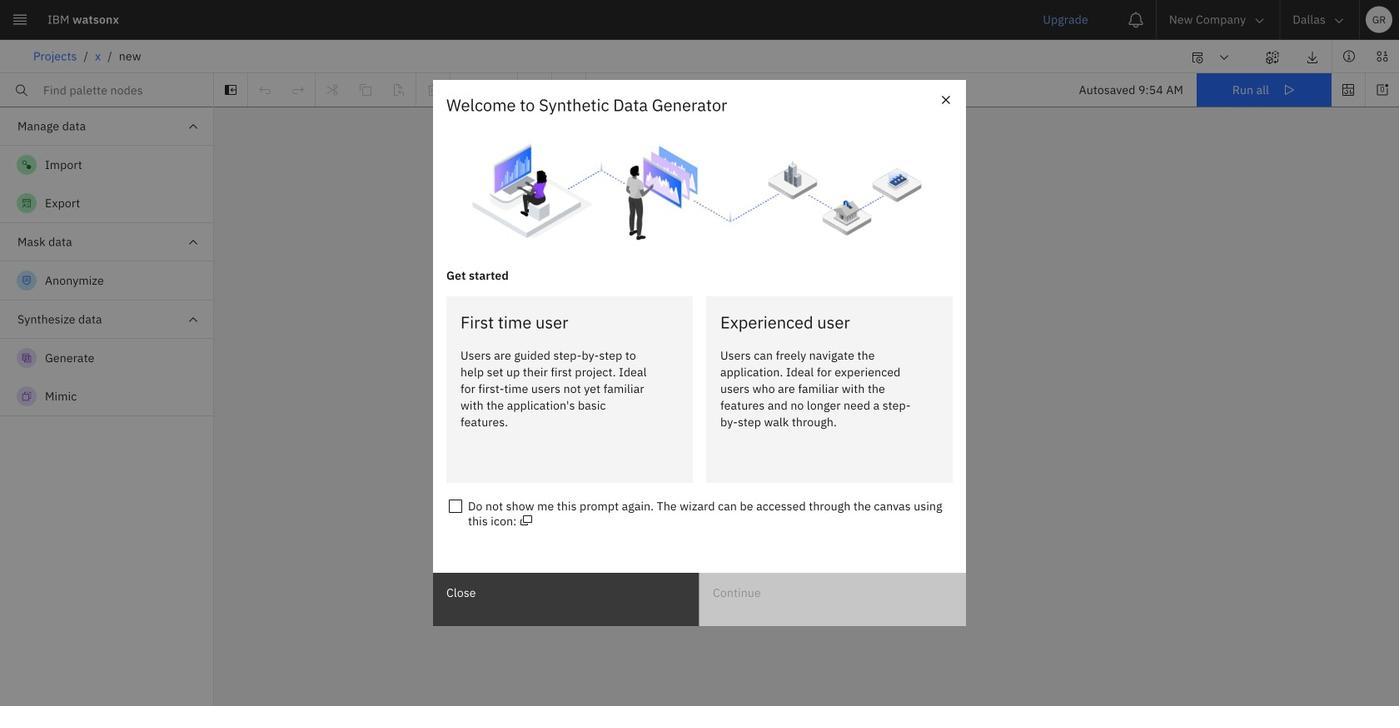 Task type: describe. For each thing, give the bounding box(es) containing it.
global navigation element
[[0, 0, 1400, 707]]

close image
[[938, 91, 955, 108]]

[object object] dialog
[[433, 80, 966, 627]]

arrow span image
[[1218, 51, 1238, 64]]

notifications image
[[1128, 11, 1145, 28]]

action bar element
[[0, 40, 1400, 74]]

side menu button image
[[12, 11, 28, 28]]

data image
[[1376, 50, 1390, 63]]



Task type: vqa. For each thing, say whether or not it's contained in the screenshot.
"FIND PALETTE NODES" TEXT FIELD
yes



Task type: locate. For each thing, give the bounding box(es) containing it.
None search field
[[0, 73, 213, 107]]

Find palette nodes text field
[[0, 73, 213, 107]]



